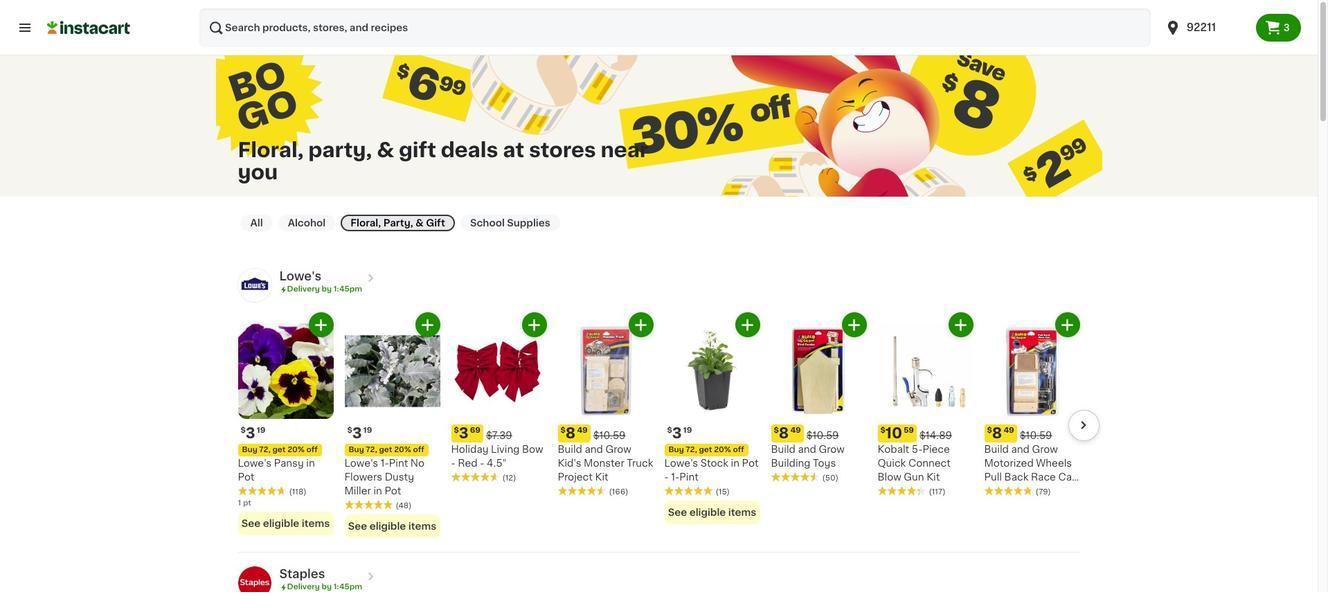 Task type: vqa. For each thing, say whether or not it's contained in the screenshot.
a within "LINK"
no



Task type: locate. For each thing, give the bounding box(es) containing it.
$ 3 19 for lowe's stock in pot - 1-pint
[[668, 426, 692, 441]]

3 for 1-
[[673, 426, 682, 441]]

0 vertical spatial 1:45pm
[[334, 285, 362, 293]]

19 for 1-
[[364, 427, 372, 435]]

$10.59 for toys
[[807, 431, 839, 441]]

1 49 from the left
[[577, 427, 588, 435]]

by down staples
[[322, 584, 332, 591]]

3 add image from the left
[[739, 317, 757, 334]]

1 buy 72, get 20% off from the left
[[242, 446, 318, 454]]

kit inside kobalt 5-piece quick connect blow gun kit
[[927, 473, 940, 482]]

2 horizontal spatial $ 8 49
[[988, 426, 1015, 441]]

and up toys
[[798, 445, 817, 455]]

2 add image from the left
[[633, 317, 650, 334]]

2 and from the left
[[798, 445, 817, 455]]

1 vertical spatial delivery
[[287, 584, 320, 591]]

1 add image from the left
[[312, 317, 330, 334]]

2 buy from the left
[[349, 446, 364, 454]]

0 horizontal spatial and
[[585, 445, 603, 455]]

49 up the build and grow building toys
[[791, 427, 801, 435]]

see eligible items button down (48)
[[345, 515, 440, 539]]

8 up the build and grow building toys
[[779, 426, 789, 441]]

3 49 from the left
[[1004, 427, 1015, 435]]

build inside build and grow kid's monster truck project kit
[[558, 445, 583, 455]]

1 buy from the left
[[242, 446, 258, 454]]

20% for stock
[[714, 446, 732, 454]]

0 horizontal spatial $8.49 original price: $10.59 element
[[558, 425, 654, 443]]

eligible
[[690, 508, 726, 518], [263, 519, 300, 529], [370, 522, 406, 532]]

dusty
[[385, 473, 414, 482]]

3 8 from the left
[[993, 426, 1003, 441]]

by for lowe's
[[322, 285, 332, 293]]

1 vertical spatial pot
[[238, 473, 255, 482]]

1 horizontal spatial in
[[374, 487, 382, 496]]

$ 3 19 up "flowers"
[[347, 426, 372, 441]]

19
[[257, 427, 266, 435], [364, 427, 372, 435], [684, 427, 692, 435]]

2 by from the top
[[322, 584, 332, 591]]

pint inside "lowe's stock in pot - 1-pint"
[[680, 473, 699, 482]]

2 horizontal spatial buy 72, get 20% off
[[669, 446, 745, 454]]

lowe's right lowe's image
[[280, 271, 322, 282]]

1 vertical spatial pint
[[680, 473, 699, 482]]

in inside 'lowe's 1-pint no flowers dusty miller in pot'
[[374, 487, 382, 496]]

72, for pansy
[[259, 446, 271, 454]]

0 horizontal spatial &
[[377, 140, 394, 160]]

0 horizontal spatial 72,
[[259, 446, 271, 454]]

in inside "lowe's stock in pot - 1-pint"
[[731, 459, 740, 469]]

grow for monster
[[606, 445, 632, 455]]

buy up "flowers"
[[349, 446, 364, 454]]

see
[[668, 508, 687, 518], [242, 519, 261, 529], [348, 522, 367, 532]]

buy up the "lowe's pansy in pot"
[[242, 446, 258, 454]]

1-
[[381, 459, 389, 469], [672, 473, 680, 482]]

kit for 8
[[595, 473, 609, 482]]

build
[[558, 445, 583, 455], [771, 445, 796, 455], [985, 445, 1009, 455]]

1 vertical spatial 1:45pm
[[334, 584, 362, 591]]

1 horizontal spatial $8.49 original price: $10.59 element
[[771, 425, 867, 443]]

lowe's
[[280, 271, 322, 282], [238, 459, 272, 469], [345, 459, 378, 469], [665, 459, 698, 469]]

item carousel region
[[219, 313, 1100, 547]]

$8.49 original price: $10.59 element up build and grow kid's monster truck project kit
[[558, 425, 654, 443]]

delivery by 1:45pm for lowe's
[[287, 285, 362, 293]]

2 20% from the left
[[394, 446, 411, 454]]

1 horizontal spatial add image
[[526, 317, 543, 334]]

2 72, from the left
[[366, 446, 377, 454]]

1 kit from the left
[[595, 473, 609, 482]]

see for lowe's stock in pot - 1-pint
[[668, 508, 687, 518]]

1 horizontal spatial and
[[798, 445, 817, 455]]

build and grow motorized wheels pull back race car building toy
[[985, 445, 1076, 496]]

2 horizontal spatial items
[[729, 508, 757, 518]]

3 add image from the left
[[953, 317, 970, 334]]

4 add image from the left
[[846, 317, 863, 334]]

add image for build and grow kid's monster truck project kit
[[633, 317, 650, 334]]

2 $ from the left
[[347, 427, 353, 435]]

$ 8 49 up the build and grow building toys
[[774, 426, 801, 441]]

1 horizontal spatial buy
[[349, 446, 364, 454]]

see eligible items button down (15)
[[665, 501, 760, 525]]

items
[[729, 508, 757, 518], [302, 519, 330, 529], [409, 522, 437, 532]]

buy 72, get 20% off
[[242, 446, 318, 454], [349, 446, 425, 454], [669, 446, 745, 454]]

add image
[[312, 317, 330, 334], [526, 317, 543, 334], [953, 317, 970, 334]]

2 horizontal spatial -
[[665, 473, 669, 482]]

5 add image from the left
[[1059, 317, 1077, 334]]

toy
[[1027, 487, 1044, 496]]

3 and from the left
[[1012, 445, 1030, 455]]

1 horizontal spatial items
[[409, 522, 437, 532]]

0 horizontal spatial pint
[[389, 459, 408, 469]]

$ 3 19 for lowe's pansy in pot
[[241, 426, 266, 441]]

0 horizontal spatial 20%
[[288, 446, 305, 454]]

pansy
[[274, 459, 304, 469]]

0 vertical spatial floral,
[[238, 140, 304, 160]]

1 delivery by 1:45pm from the top
[[287, 285, 362, 293]]

& inside floral, party, & gift deals at stores near you
[[377, 140, 394, 160]]

by down alcohol 'link'
[[322, 285, 332, 293]]

0 horizontal spatial $ 8 49
[[561, 426, 588, 441]]

1 vertical spatial floral,
[[351, 218, 381, 228]]

20% for 1-
[[394, 446, 411, 454]]

see down pt on the bottom left of page
[[242, 519, 261, 529]]

build inside build and grow motorized wheels pull back race car building toy
[[985, 445, 1009, 455]]

see eligible items down (48)
[[348, 522, 437, 532]]

items down (118) on the bottom of page
[[302, 519, 330, 529]]

92211 button
[[1165, 8, 1248, 47]]

$ inside $ 3 69
[[454, 427, 459, 435]]

grow up monster
[[606, 445, 632, 455]]

grow
[[606, 445, 632, 455], [819, 445, 845, 455], [1033, 445, 1059, 455]]

and inside build and grow kid's monster truck project kit
[[585, 445, 603, 455]]

1 horizontal spatial off
[[413, 446, 425, 454]]

1 delivery from the top
[[287, 285, 320, 293]]

$ up the "lowe's pansy in pot"
[[241, 427, 246, 435]]

and up motorized
[[1012, 445, 1030, 455]]

1 horizontal spatial $10.59
[[807, 431, 839, 441]]

8 for build and grow motorized wheels pull back race car building toy
[[993, 426, 1003, 441]]

all link
[[241, 215, 273, 231]]

$10.59 up build and grow kid's monster truck project kit
[[594, 431, 626, 441]]

3 $ from the left
[[454, 427, 459, 435]]

1 horizontal spatial see
[[348, 522, 367, 532]]

pot for lowe's stock in pot - 1-pint
[[742, 459, 759, 469]]

$
[[241, 427, 246, 435], [347, 427, 353, 435], [454, 427, 459, 435], [561, 427, 566, 435], [668, 427, 673, 435], [774, 427, 779, 435], [881, 427, 886, 435], [988, 427, 993, 435]]

alcohol
[[288, 218, 326, 228]]

pot for lowe's pansy in pot
[[238, 473, 255, 482]]

0 horizontal spatial $ 3 19
[[241, 426, 266, 441]]

see eligible items
[[668, 508, 757, 518], [242, 519, 330, 529], [348, 522, 437, 532]]

3 19 from the left
[[684, 427, 692, 435]]

7 product group from the left
[[878, 313, 974, 498]]

1 $ 3 19 from the left
[[241, 426, 266, 441]]

49 up motorized
[[1004, 427, 1015, 435]]

floral,
[[238, 140, 304, 160], [351, 218, 381, 228]]

2 horizontal spatial add image
[[953, 317, 970, 334]]

2 kit from the left
[[927, 473, 940, 482]]

building left toys
[[771, 459, 811, 469]]

8 $ from the left
[[988, 427, 993, 435]]

race
[[1032, 473, 1056, 482]]

add image
[[419, 317, 436, 334], [633, 317, 650, 334], [739, 317, 757, 334], [846, 317, 863, 334], [1059, 317, 1077, 334]]

2 buy 72, get 20% off from the left
[[349, 446, 425, 454]]

pot inside the "lowe's pansy in pot"
[[238, 473, 255, 482]]

1 vertical spatial by
[[322, 584, 332, 591]]

get for stock
[[699, 446, 713, 454]]

0 horizontal spatial buy 72, get 20% off
[[242, 446, 318, 454]]

1 $ 8 49 from the left
[[561, 426, 588, 441]]

1 vertical spatial &
[[416, 218, 424, 228]]

$ 8 49
[[561, 426, 588, 441], [774, 426, 801, 441], [988, 426, 1015, 441]]

delivery by 1:45pm down staples
[[287, 584, 362, 591]]

1 grow from the left
[[606, 445, 632, 455]]

10
[[886, 426, 903, 441]]

2 add image from the left
[[526, 317, 543, 334]]

items down (48)
[[409, 522, 437, 532]]

$10.59 up the build and grow building toys
[[807, 431, 839, 441]]

0 horizontal spatial 1-
[[381, 459, 389, 469]]

1 horizontal spatial 49
[[791, 427, 801, 435]]

items down (15)
[[729, 508, 757, 518]]

items for lowe's 1-pint no flowers dusty miller in pot
[[409, 522, 437, 532]]

pot
[[742, 459, 759, 469], [238, 473, 255, 482], [385, 487, 401, 496]]

0 horizontal spatial add image
[[312, 317, 330, 334]]

2 grow from the left
[[819, 445, 845, 455]]

floral, inside floral, party, & gift link
[[351, 218, 381, 228]]

kit
[[595, 473, 609, 482], [927, 473, 940, 482]]

& left gift at the left top
[[416, 218, 424, 228]]

in right pansy
[[306, 459, 315, 469]]

red
[[458, 459, 478, 469]]

0 horizontal spatial eligible
[[263, 519, 300, 529]]

and up monster
[[585, 445, 603, 455]]

$ for holiday living bow - red - 4.5"
[[454, 427, 459, 435]]

2 horizontal spatial buy
[[669, 446, 684, 454]]

$ up kid's
[[561, 427, 566, 435]]

0 horizontal spatial pot
[[238, 473, 255, 482]]

buy 72, get 20% off up the stock
[[669, 446, 745, 454]]

add image for build and grow building toys
[[846, 317, 863, 334]]

8 product group from the left
[[985, 313, 1080, 498]]

1 $ from the left
[[241, 427, 246, 435]]

and
[[585, 445, 603, 455], [798, 445, 817, 455], [1012, 445, 1030, 455]]

1 horizontal spatial see eligible items
[[348, 522, 437, 532]]

kit down monster
[[595, 473, 609, 482]]

0 horizontal spatial $10.59
[[594, 431, 626, 441]]

20% up no
[[394, 446, 411, 454]]

2 horizontal spatial off
[[733, 446, 745, 454]]

see down "lowe's stock in pot - 1-pint"
[[668, 508, 687, 518]]

1 vertical spatial delivery by 1:45pm
[[287, 584, 362, 591]]

2 horizontal spatial 19
[[684, 427, 692, 435]]

2 build from the left
[[771, 445, 796, 455]]

off up "lowe's stock in pot - 1-pint"
[[733, 446, 745, 454]]

6 $ from the left
[[774, 427, 779, 435]]

0 vertical spatial by
[[322, 285, 332, 293]]

$10.59 for monster
[[594, 431, 626, 441]]

kit down 'connect'
[[927, 473, 940, 482]]

1 horizontal spatial kit
[[927, 473, 940, 482]]

1 product group from the left
[[238, 313, 334, 536]]

5 $ from the left
[[668, 427, 673, 435]]

(118)
[[289, 489, 307, 496]]

lowe's up "flowers"
[[345, 459, 378, 469]]

product group containing 10
[[878, 313, 974, 498]]

2 horizontal spatial in
[[731, 459, 740, 469]]

floral, left party,
[[351, 218, 381, 228]]

lowe's inside the "lowe's pansy in pot"
[[238, 459, 272, 469]]

5-
[[912, 445, 923, 455]]

monster
[[584, 459, 625, 469]]

1 get from the left
[[273, 446, 286, 454]]

0 vertical spatial delivery
[[287, 285, 320, 293]]

0 horizontal spatial building
[[771, 459, 811, 469]]

3 get from the left
[[699, 446, 713, 454]]

& left gift
[[377, 140, 394, 160]]

supplies
[[507, 218, 551, 228]]

bow
[[522, 445, 544, 455]]

1 build from the left
[[558, 445, 583, 455]]

0 vertical spatial pot
[[742, 459, 759, 469]]

2 $ 3 19 from the left
[[347, 426, 372, 441]]

see eligible items down (15)
[[668, 508, 757, 518]]

lowe's left the stock
[[665, 459, 698, 469]]

$ up "lowe's stock in pot - 1-pint"
[[668, 427, 673, 435]]

0 horizontal spatial kit
[[595, 473, 609, 482]]

build inside the build and grow building toys
[[771, 445, 796, 455]]

1 vertical spatial building
[[985, 487, 1024, 496]]

connect
[[909, 459, 951, 469]]

2 $10.59 from the left
[[807, 431, 839, 441]]

2 horizontal spatial pot
[[742, 459, 759, 469]]

19 for pansy
[[257, 427, 266, 435]]

2 horizontal spatial build
[[985, 445, 1009, 455]]

grow inside the build and grow building toys
[[819, 445, 845, 455]]

1 $10.59 from the left
[[594, 431, 626, 441]]

off up the "lowe's pansy in pot"
[[307, 446, 318, 454]]

8 for build and grow kid's monster truck project kit
[[566, 426, 576, 441]]

floral, for floral, party, & gift deals at stores near you
[[238, 140, 304, 160]]

staples
[[280, 569, 325, 580]]

8 up kid's
[[566, 426, 576, 441]]

0 horizontal spatial buy
[[242, 446, 258, 454]]

1 horizontal spatial pint
[[680, 473, 699, 482]]

2 horizontal spatial see eligible items
[[668, 508, 757, 518]]

party,
[[384, 218, 413, 228]]

truck
[[627, 459, 654, 469]]

1 horizontal spatial building
[[985, 487, 1024, 496]]

$8.49 original price: $10.59 element
[[558, 425, 654, 443], [771, 425, 867, 443], [985, 425, 1080, 443]]

grow up toys
[[819, 445, 845, 455]]

1 1:45pm from the top
[[334, 285, 362, 293]]

1 horizontal spatial build
[[771, 445, 796, 455]]

floral, party, & gift link
[[341, 215, 455, 231]]

72, up the "lowe's pansy in pot"
[[259, 446, 271, 454]]

None search field
[[200, 8, 1151, 47]]

$8.49 original price: $10.59 element for wheels
[[985, 425, 1080, 443]]

see down miller
[[348, 522, 367, 532]]

3 build from the left
[[985, 445, 1009, 455]]

and inside the build and grow building toys
[[798, 445, 817, 455]]

lowe's 1-pint no flowers dusty miller in pot
[[345, 459, 425, 496]]

3 grow from the left
[[1033, 445, 1059, 455]]

get up the stock
[[699, 446, 713, 454]]

buy up "lowe's stock in pot - 1-pint"
[[669, 446, 684, 454]]

$ for lowe's pansy in pot
[[241, 427, 246, 435]]

1 horizontal spatial pot
[[385, 487, 401, 496]]

pot up pt on the bottom left of page
[[238, 473, 255, 482]]

1 add image from the left
[[419, 317, 436, 334]]

1 horizontal spatial &
[[416, 218, 424, 228]]

1:45pm
[[334, 285, 362, 293], [334, 584, 362, 591]]

0 horizontal spatial floral,
[[238, 140, 304, 160]]

2 horizontal spatial 49
[[1004, 427, 1015, 435]]

3 $8.49 original price: $10.59 element from the left
[[985, 425, 1080, 443]]

3 off from the left
[[733, 446, 745, 454]]

2 19 from the left
[[364, 427, 372, 435]]

lowe's inside 'lowe's 1-pint no flowers dusty miller in pot'
[[345, 459, 378, 469]]

3 for -
[[459, 426, 469, 441]]

0 horizontal spatial off
[[307, 446, 318, 454]]

$ up "flowers"
[[347, 427, 353, 435]]

0 vertical spatial pint
[[389, 459, 408, 469]]

eligible down (118) on the bottom of page
[[263, 519, 300, 529]]

1 horizontal spatial grow
[[819, 445, 845, 455]]

$ 8 49 up motorized
[[988, 426, 1015, 441]]

stores
[[529, 140, 596, 160]]

1 horizontal spatial get
[[379, 446, 392, 454]]

1 off from the left
[[307, 446, 318, 454]]

19 up "lowe's stock in pot - 1-pint"
[[684, 427, 692, 435]]

(50)
[[823, 475, 839, 482]]

2 horizontal spatial get
[[699, 446, 713, 454]]

3 72, from the left
[[686, 446, 698, 454]]

see eligible items down (118) on the bottom of page
[[242, 519, 330, 529]]

2 horizontal spatial see eligible items button
[[665, 501, 760, 525]]

$ inside $ 10 59
[[881, 427, 886, 435]]

3 $10.59 from the left
[[1020, 431, 1053, 441]]

pt
[[243, 500, 251, 507]]

2 horizontal spatial grow
[[1033, 445, 1059, 455]]

delivery right lowe's image
[[287, 285, 320, 293]]

1 8 from the left
[[566, 426, 576, 441]]

grow inside build and grow motorized wheels pull back race car building toy
[[1033, 445, 1059, 455]]

piece
[[923, 445, 950, 455]]

floral, party, & gift deals at stores near you main content
[[0, 0, 1318, 592]]

by
[[322, 285, 332, 293], [322, 584, 332, 591]]

2 $ 8 49 from the left
[[774, 426, 801, 441]]

$ 3 19 up the "lowe's pansy in pot"
[[241, 426, 266, 441]]

off up no
[[413, 446, 425, 454]]

2 horizontal spatial and
[[1012, 445, 1030, 455]]

72, up "flowers"
[[366, 446, 377, 454]]

$8.49 original price: $10.59 element up build and grow motorized wheels pull back race car building toy
[[985, 425, 1080, 443]]

grow inside build and grow kid's monster truck project kit
[[606, 445, 632, 455]]

2 horizontal spatial see
[[668, 508, 687, 518]]

2 1:45pm from the top
[[334, 584, 362, 591]]

49 up kid's
[[577, 427, 588, 435]]

2 delivery by 1:45pm from the top
[[287, 584, 362, 591]]

4 $ from the left
[[561, 427, 566, 435]]

0 horizontal spatial 8
[[566, 426, 576, 441]]

2 horizontal spatial $8.49 original price: $10.59 element
[[985, 425, 1080, 443]]

3 buy 72, get 20% off from the left
[[669, 446, 745, 454]]

1 horizontal spatial floral,
[[351, 218, 381, 228]]

2 delivery from the top
[[287, 584, 320, 591]]

in down "flowers"
[[374, 487, 382, 496]]

0 horizontal spatial grow
[[606, 445, 632, 455]]

buy for lowe's stock in pot - 1-pint
[[669, 446, 684, 454]]

19 up "flowers"
[[364, 427, 372, 435]]

2 horizontal spatial 8
[[993, 426, 1003, 441]]

1 by from the top
[[322, 285, 332, 293]]

3
[[1284, 23, 1291, 33], [246, 426, 255, 441], [353, 426, 362, 441], [459, 426, 469, 441], [673, 426, 682, 441]]

2 49 from the left
[[791, 427, 801, 435]]

0 horizontal spatial get
[[273, 446, 286, 454]]

floral, inside floral, party, & gift deals at stores near you
[[238, 140, 304, 160]]

1 horizontal spatial buy 72, get 20% off
[[349, 446, 425, 454]]

see eligible items for miller
[[348, 522, 437, 532]]

building down pull at right
[[985, 487, 1024, 496]]

$10.59 up 'wheels' at the bottom
[[1020, 431, 1053, 441]]

2 horizontal spatial $10.59
[[1020, 431, 1053, 441]]

eligible down (48)
[[370, 522, 406, 532]]

1:45pm for staples
[[334, 584, 362, 591]]

delivery by 1:45pm down alcohol 'link'
[[287, 285, 362, 293]]

72, up "lowe's stock in pot - 1-pint"
[[686, 446, 698, 454]]

product group
[[238, 313, 334, 536], [345, 313, 440, 539], [451, 313, 547, 485], [558, 313, 654, 498], [665, 313, 760, 525], [771, 313, 867, 485], [878, 313, 974, 498], [985, 313, 1080, 498]]

3 20% from the left
[[714, 446, 732, 454]]

19 up the "lowe's pansy in pot"
[[257, 427, 266, 435]]

school
[[470, 218, 505, 228]]

& for gift
[[377, 140, 394, 160]]

2 $8.49 original price: $10.59 element from the left
[[771, 425, 867, 443]]

1 horizontal spatial 20%
[[394, 446, 411, 454]]

kit inside build and grow kid's monster truck project kit
[[595, 473, 609, 482]]

1 horizontal spatial 19
[[364, 427, 372, 435]]

3 buy from the left
[[669, 446, 684, 454]]

20% up the stock
[[714, 446, 732, 454]]

in inside the "lowe's pansy in pot"
[[306, 459, 315, 469]]

20%
[[288, 446, 305, 454], [394, 446, 411, 454], [714, 446, 732, 454]]

holiday living bow - red - 4.5"
[[451, 445, 544, 469]]

$ 3 19 up "lowe's stock in pot - 1-pint"
[[668, 426, 692, 441]]

$ left 69
[[454, 427, 459, 435]]

buy 72, get 20% off up pansy
[[242, 446, 318, 454]]

$ for build and grow building toys
[[774, 427, 779, 435]]

$ 8 49 up kid's
[[561, 426, 588, 441]]

72, for stock
[[686, 446, 698, 454]]

1 $8.49 original price: $10.59 element from the left
[[558, 425, 654, 443]]

lowe's inside "lowe's stock in pot - 1-pint"
[[665, 459, 698, 469]]

$3.69 original price: $7.39 element
[[451, 425, 547, 443]]

0 horizontal spatial in
[[306, 459, 315, 469]]

8
[[566, 426, 576, 441], [779, 426, 789, 441], [993, 426, 1003, 441]]

delivery
[[287, 285, 320, 293], [287, 584, 320, 591]]

buy 72, get 20% off up 'lowe's 1-pint no flowers dusty miller in pot'
[[349, 446, 425, 454]]

delivery by 1:45pm
[[287, 285, 362, 293], [287, 584, 362, 591]]

get up 'lowe's 1-pint no flowers dusty miller in pot'
[[379, 446, 392, 454]]

2 horizontal spatial 72,
[[686, 446, 698, 454]]

4 product group from the left
[[558, 313, 654, 498]]

0 vertical spatial building
[[771, 459, 811, 469]]

$ up kobalt
[[881, 427, 886, 435]]

buy for lowe's pansy in pot
[[242, 446, 258, 454]]

★★★★★
[[451, 473, 500, 482], [451, 473, 500, 482], [771, 473, 820, 482], [771, 473, 820, 482], [238, 487, 286, 496], [238, 487, 286, 496], [558, 487, 607, 496], [558, 487, 607, 496], [665, 487, 713, 496], [665, 487, 713, 496], [878, 487, 927, 496], [878, 487, 927, 496], [985, 487, 1033, 496], [985, 487, 1033, 496], [345, 500, 393, 510], [345, 500, 393, 510]]

1 horizontal spatial $ 8 49
[[774, 426, 801, 441]]

eligible down (15)
[[690, 508, 726, 518]]

$8.49 original price: $10.59 element up the build and grow building toys
[[771, 425, 867, 443]]

69
[[470, 427, 481, 435]]

0 horizontal spatial 49
[[577, 427, 588, 435]]

1 and from the left
[[585, 445, 603, 455]]

floral, party, & gift deals at stores near you
[[238, 140, 649, 182]]

20% up pansy
[[288, 446, 305, 454]]

2 8 from the left
[[779, 426, 789, 441]]

1 horizontal spatial 8
[[779, 426, 789, 441]]

7 $ from the left
[[881, 427, 886, 435]]

2 get from the left
[[379, 446, 392, 454]]

1 horizontal spatial 1-
[[672, 473, 680, 482]]

off
[[307, 446, 318, 454], [413, 446, 425, 454], [733, 446, 745, 454]]

and for building
[[798, 445, 817, 455]]

floral, up you
[[238, 140, 304, 160]]

$10.59
[[594, 431, 626, 441], [807, 431, 839, 441], [1020, 431, 1053, 441]]

school supplies link
[[461, 215, 560, 231]]

$ up the build and grow building toys
[[774, 427, 779, 435]]

3 $ 8 49 from the left
[[988, 426, 1015, 441]]

buy
[[242, 446, 258, 454], [349, 446, 364, 454], [669, 446, 684, 454]]

grow up 'wheels' at the bottom
[[1033, 445, 1059, 455]]

pot inside "lowe's stock in pot - 1-pint"
[[742, 459, 759, 469]]

eligible for miller
[[370, 522, 406, 532]]

get
[[273, 446, 286, 454], [379, 446, 392, 454], [699, 446, 713, 454]]

1 20% from the left
[[288, 446, 305, 454]]

2 horizontal spatial 20%
[[714, 446, 732, 454]]

$10.59 for wheels
[[1020, 431, 1053, 441]]

1 horizontal spatial eligible
[[370, 522, 406, 532]]

build for build and grow kid's monster truck project kit
[[558, 445, 583, 455]]

delivery down staples
[[287, 584, 320, 591]]

get up pansy
[[273, 446, 286, 454]]

$ 8 49 for build and grow kid's monster truck project kit
[[561, 426, 588, 441]]

6 product group from the left
[[771, 313, 867, 485]]

$8.49 original price: $10.59 element for monster
[[558, 425, 654, 443]]

2 horizontal spatial eligible
[[690, 508, 726, 518]]

$ up motorized
[[988, 427, 993, 435]]

in
[[306, 459, 315, 469], [731, 459, 740, 469], [374, 487, 382, 496]]

pot right the stock
[[742, 459, 759, 469]]

$ 3 19
[[241, 426, 266, 441], [347, 426, 372, 441], [668, 426, 692, 441]]

0 horizontal spatial see eligible items button
[[238, 512, 334, 536]]

2 off from the left
[[413, 446, 425, 454]]

3 $ 3 19 from the left
[[668, 426, 692, 441]]

see eligible items button
[[665, 501, 760, 525], [238, 512, 334, 536], [345, 515, 440, 539]]

and inside build and grow motorized wheels pull back race car building toy
[[1012, 445, 1030, 455]]

1 19 from the left
[[257, 427, 266, 435]]

8 up motorized
[[993, 426, 1003, 441]]

1 vertical spatial 1-
[[672, 473, 680, 482]]

lowe's left pansy
[[238, 459, 272, 469]]

0 vertical spatial &
[[377, 140, 394, 160]]

see eligible items button down (118) on the bottom of page
[[238, 512, 334, 536]]

0 horizontal spatial items
[[302, 519, 330, 529]]

1 72, from the left
[[259, 446, 271, 454]]

0 vertical spatial delivery by 1:45pm
[[287, 285, 362, 293]]

in right the stock
[[731, 459, 740, 469]]

49
[[577, 427, 588, 435], [791, 427, 801, 435], [1004, 427, 1015, 435]]

deals
[[441, 140, 499, 160]]

1
[[238, 500, 241, 507]]

pot down dusty
[[385, 487, 401, 496]]

$ 8 49 for build and grow building toys
[[774, 426, 801, 441]]

1 horizontal spatial 72,
[[366, 446, 377, 454]]

holiday
[[451, 445, 489, 455]]



Task type: describe. For each thing, give the bounding box(es) containing it.
$8.49 original price: $10.59 element for toys
[[771, 425, 867, 443]]

(48)
[[396, 503, 412, 510]]

project
[[558, 473, 593, 482]]

and for motorized
[[1012, 445, 1030, 455]]

add image for 3
[[526, 317, 543, 334]]

lowe's pansy in pot
[[238, 459, 315, 482]]

building inside build and grow motorized wheels pull back race car building toy
[[985, 487, 1024, 496]]

2 product group from the left
[[345, 313, 440, 539]]

build for build and grow building toys
[[771, 445, 796, 455]]

floral, for floral, party, & gift
[[351, 218, 381, 228]]

and for kid's
[[585, 445, 603, 455]]

you
[[238, 162, 278, 182]]

3 button
[[1257, 14, 1302, 42]]

get for pansy
[[273, 446, 286, 454]]

lowe's for lowe's
[[280, 271, 322, 282]]

5 product group from the left
[[665, 313, 760, 525]]

(15)
[[716, 489, 730, 496]]

49 for build and grow kid's monster truck project kit
[[577, 427, 588, 435]]

$ for lowe's stock in pot - 1-pint
[[668, 427, 673, 435]]

delivery for lowe's
[[287, 285, 320, 293]]

buy for lowe's 1-pint no flowers dusty miller in pot
[[349, 446, 364, 454]]

see eligible items button for miller
[[345, 515, 440, 539]]

(166)
[[609, 489, 629, 496]]

living
[[491, 445, 520, 455]]

gift
[[426, 218, 445, 228]]

$ 3 19 for lowe's 1-pint no flowers dusty miller in pot
[[347, 426, 372, 441]]

car
[[1059, 473, 1076, 482]]

floral, party, & gift
[[351, 218, 445, 228]]

off for lowe's 1-pint no flowers dusty miller in pot
[[413, 446, 425, 454]]

$ 10 59
[[881, 426, 915, 441]]

delivery by 1:45pm for staples
[[287, 584, 362, 591]]

1 horizontal spatial -
[[480, 459, 485, 469]]

$10.59 original price: $14.89 element
[[878, 425, 974, 443]]

in for pansy
[[306, 459, 315, 469]]

miller
[[345, 487, 371, 496]]

8 for build and grow building toys
[[779, 426, 789, 441]]

gift
[[399, 140, 436, 160]]

3 inside "button"
[[1284, 23, 1291, 33]]

buy 72, get 20% off for pansy
[[242, 446, 318, 454]]

wheels
[[1037, 459, 1073, 469]]

& for gift
[[416, 218, 424, 228]]

off for lowe's pansy in pot
[[307, 446, 318, 454]]

blow
[[878, 473, 902, 482]]

lowe's for lowe's stock in pot - 1-pint
[[665, 459, 698, 469]]

lowe's for lowe's 1-pint no flowers dusty miller in pot
[[345, 459, 378, 469]]

pint inside 'lowe's 1-pint no flowers dusty miller in pot'
[[389, 459, 408, 469]]

see eligible items for pint
[[668, 508, 757, 518]]

59
[[904, 427, 915, 435]]

near
[[601, 140, 649, 160]]

see for lowe's 1-pint no flowers dusty miller in pot
[[348, 522, 367, 532]]

all
[[250, 218, 263, 228]]

toys
[[813, 459, 836, 469]]

$ for lowe's 1-pint no flowers dusty miller in pot
[[347, 427, 353, 435]]

$ for build and grow kid's monster truck project kit
[[561, 427, 566, 435]]

$ 3 69
[[454, 426, 481, 441]]

kid's
[[558, 459, 582, 469]]

3 product group from the left
[[451, 313, 547, 485]]

instacart logo image
[[47, 19, 130, 36]]

92211 button
[[1157, 8, 1257, 47]]

stock
[[701, 459, 729, 469]]

items for lowe's stock in pot - 1-pint
[[729, 508, 757, 518]]

$ for build and grow motorized wheels pull back race car building toy
[[988, 427, 993, 435]]

see eligible items button for pint
[[665, 501, 760, 525]]

party,
[[309, 140, 372, 160]]

delivery for staples
[[287, 584, 320, 591]]

4.5"
[[487, 459, 507, 469]]

(117)
[[929, 489, 946, 496]]

grow for toys
[[819, 445, 845, 455]]

lowe's for lowe's pansy in pot
[[238, 459, 272, 469]]

49 for build and grow building toys
[[791, 427, 801, 435]]

back
[[1005, 473, 1029, 482]]

$ for kobalt 5-piece quick connect blow gun kit
[[881, 427, 886, 435]]

(12)
[[503, 475, 516, 482]]

items for lowe's pansy in pot
[[302, 519, 330, 529]]

see for lowe's pansy in pot
[[242, 519, 261, 529]]

3 for dusty
[[353, 426, 362, 441]]

school supplies
[[470, 218, 551, 228]]

kobalt 5-piece quick connect blow gun kit
[[878, 445, 951, 482]]

get for 1-
[[379, 446, 392, 454]]

(79)
[[1036, 489, 1051, 496]]

staples image
[[238, 567, 271, 592]]

motorized
[[985, 459, 1034, 469]]

1 pt
[[238, 500, 251, 507]]

off for lowe's stock in pot - 1-pint
[[733, 446, 745, 454]]

build and grow kid's monster truck project kit
[[558, 445, 654, 482]]

at
[[503, 140, 525, 160]]

build and grow building toys
[[771, 445, 845, 469]]

alcohol link
[[278, 215, 336, 231]]

$7.39
[[486, 431, 512, 441]]

build for build and grow motorized wheels pull back race car building toy
[[985, 445, 1009, 455]]

19 for stock
[[684, 427, 692, 435]]

92211
[[1187, 22, 1217, 33]]

buy 72, get 20% off for stock
[[669, 446, 745, 454]]

building inside the build and grow building toys
[[771, 459, 811, 469]]

0 horizontal spatial see eligible items
[[242, 519, 330, 529]]

quick
[[878, 459, 906, 469]]

$14.89
[[920, 431, 953, 441]]

20% for pansy
[[288, 446, 305, 454]]

in for stock
[[731, 459, 740, 469]]

1:45pm for lowe's
[[334, 285, 362, 293]]

by for staples
[[322, 584, 332, 591]]

flowers
[[345, 473, 383, 482]]

$ 8 49 for build and grow motorized wheels pull back race car building toy
[[988, 426, 1015, 441]]

no
[[411, 459, 425, 469]]

1- inside 'lowe's 1-pint no flowers dusty miller in pot'
[[381, 459, 389, 469]]

0 horizontal spatial -
[[451, 459, 456, 469]]

add image for build and grow motorized wheels pull back race car building toy
[[1059, 317, 1077, 334]]

1- inside "lowe's stock in pot - 1-pint"
[[672, 473, 680, 482]]

lowe's stock in pot - 1-pint
[[665, 459, 759, 482]]

Search field
[[200, 8, 1151, 47]]

kobalt
[[878, 445, 910, 455]]

pull
[[985, 473, 1003, 482]]

grow for wheels
[[1033, 445, 1059, 455]]

- inside "lowe's stock in pot - 1-pint"
[[665, 473, 669, 482]]

72, for 1-
[[366, 446, 377, 454]]

pot inside 'lowe's 1-pint no flowers dusty miller in pot'
[[385, 487, 401, 496]]

lowe's image
[[238, 269, 271, 302]]

buy 72, get 20% off for 1-
[[349, 446, 425, 454]]

49 for build and grow motorized wheels pull back race car building toy
[[1004, 427, 1015, 435]]

add image for 10
[[953, 317, 970, 334]]

gun
[[904, 473, 925, 482]]

kit for 10
[[927, 473, 940, 482]]

eligible for pint
[[690, 508, 726, 518]]



